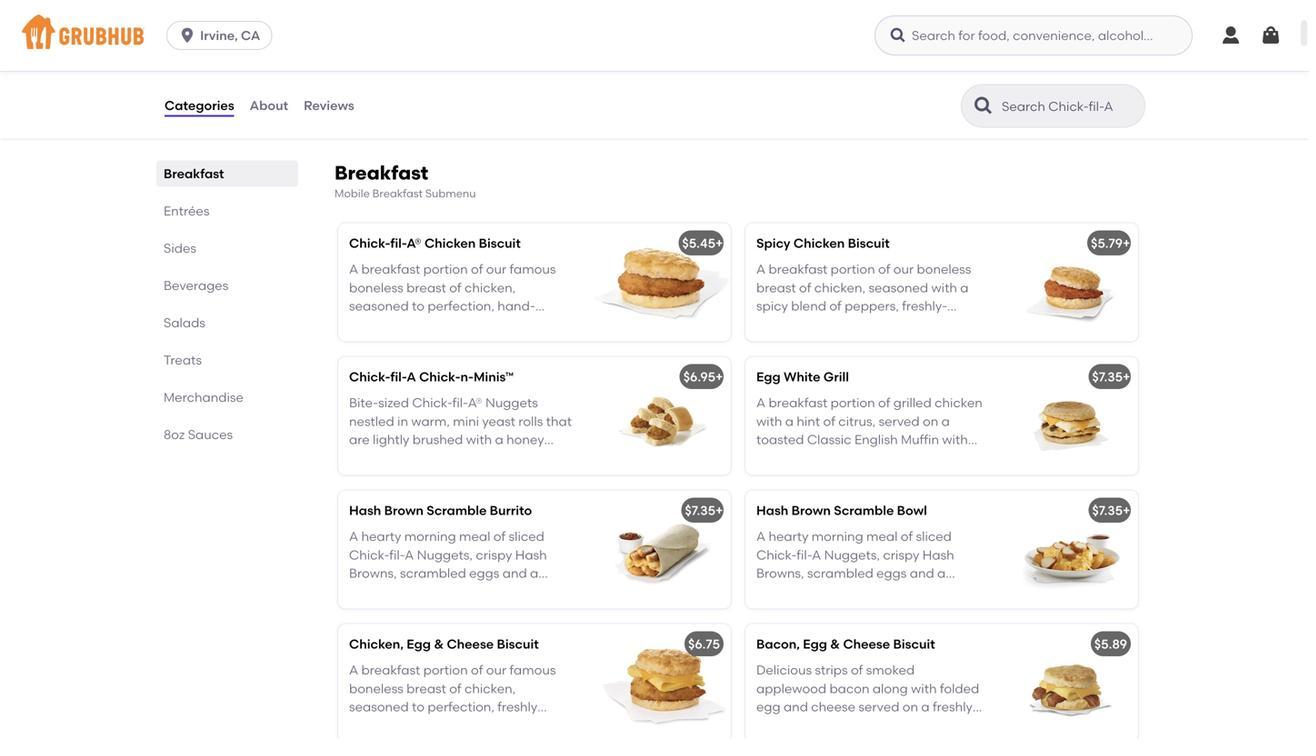 Task type: vqa. For each thing, say whether or not it's contained in the screenshot.
$2.60
no



Task type: describe. For each thing, give the bounding box(es) containing it.
a breakfast portion of grilled chicken with a hint of citrus, served on a toasted classic english muffin with egg whites and american cheese.
[[757, 395, 983, 466]]

a left "hint"
[[786, 414, 794, 429]]

$7.35 for hash brown scramble burrito
[[685, 503, 716, 519]]

bowl
[[897, 503, 928, 519]]

svg image for preorder
[[164, 33, 182, 51]]

chick-fil-a® chicken biscuit
[[349, 236, 521, 251]]

hash brown scramble burrito image
[[595, 491, 731, 609]]

preorder
[[186, 34, 240, 50]]

$7.35 + for egg white grill
[[1093, 369, 1131, 385]]

beverages
[[164, 278, 229, 293]]

$5.45 +
[[682, 236, 723, 251]]

hash brown scramble bowl
[[757, 503, 928, 519]]

reviews
[[304, 98, 354, 113]]

in
[[397, 414, 408, 429]]

irvine, ca button
[[167, 21, 280, 50]]

$6.95
[[684, 369, 716, 385]]

$5.79 +
[[1091, 236, 1131, 251]]

ca
[[241, 28, 260, 43]]

citrus,
[[839, 414, 876, 429]]

brushed
[[413, 432, 463, 448]]

nestled
[[349, 414, 394, 429]]

and inside delicious strips of smoked applewood bacon along with folded egg and cheese served on a freshly baked buttermilk biscuit.
[[784, 699, 808, 715]]

that
[[546, 414, 572, 429]]

on inside a breakfast portion of grilled chicken with a hint of citrus, served on a toasted classic english muffin with egg whites and american cheese.
[[923, 414, 939, 429]]

Search Chick-fil-A search field
[[1000, 98, 1140, 115]]

portion
[[831, 395, 876, 411]]

biscuit for chicken, egg & cheese biscuit
[[497, 637, 539, 652]]

hash for hash brown scramble bowl
[[757, 503, 789, 519]]

baked
[[757, 718, 796, 733]]

bacon
[[830, 681, 870, 696]]

salads
[[164, 315, 205, 330]]

warm,
[[411, 414, 450, 429]]

submenu
[[426, 187, 476, 200]]

sauces
[[188, 427, 233, 442]]

+ for chick-fil-a® chicken biscuit
[[716, 236, 723, 251]]

scramble for bowl
[[834, 503, 894, 519]]

a inside a breakfast portion of grilled chicken with a hint of citrus, served on a toasted classic english muffin with egg whites and american cheese.
[[757, 395, 766, 411]]

mobile
[[335, 187, 370, 200]]

lightly
[[373, 432, 410, 448]]

bacon, egg & cheese biscuit
[[757, 637, 936, 652]]

cheese for chicken,
[[447, 637, 494, 652]]

burrito
[[490, 503, 532, 519]]

+ for spicy chicken biscuit
[[1123, 236, 1131, 251]]

cheese
[[812, 699, 856, 715]]

+ for egg white grill
[[1123, 369, 1131, 385]]

buttermilk
[[799, 718, 862, 733]]

bacon,
[[757, 637, 800, 652]]

white
[[784, 369, 821, 385]]

breakfast right the mobile
[[373, 187, 423, 200]]

search icon image
[[973, 95, 995, 117]]

0 vertical spatial a
[[407, 369, 416, 385]]

$5.79
[[1091, 236, 1123, 251]]

irvine,
[[200, 28, 238, 43]]

a down chicken on the right bottom
[[942, 414, 950, 429]]

honey
[[507, 432, 544, 448]]

of inside delicious strips of smoked applewood bacon along with folded egg and cheese served on a freshly baked buttermilk biscuit.
[[851, 663, 863, 678]]

biscuit for bacon, egg & cheese biscuit
[[894, 637, 936, 652]]

whites
[[784, 451, 823, 466]]

2 svg image from the left
[[1261, 25, 1282, 46]]

smoked
[[866, 663, 915, 678]]

on inside delicious strips of smoked applewood bacon along with folded egg and cheese served on a freshly baked buttermilk biscuit.
[[903, 699, 919, 715]]

classic
[[807, 432, 852, 448]]

$6.75
[[688, 637, 720, 652]]

a® inside bite-sized chick-fil-a® nuggets nestled in warm, mini yeast rolls that are lightly brushed with a honey butter spread.
[[468, 395, 483, 411]]

treats
[[164, 352, 202, 368]]

0 vertical spatial of
[[879, 395, 891, 411]]

american
[[854, 451, 915, 466]]

chicken, egg & cheese biscuit
[[349, 637, 539, 652]]

with up toasted
[[757, 414, 783, 429]]

$5.45
[[682, 236, 716, 251]]

cheese.
[[918, 451, 965, 466]]

egg white grill image
[[1002, 357, 1139, 475]]

2 chicken from the left
[[794, 236, 845, 251]]

brown for hash brown scramble bowl
[[792, 503, 831, 519]]

$7.35 for egg white grill
[[1093, 369, 1123, 385]]

nuggets
[[486, 395, 538, 411]]

butter
[[349, 451, 387, 466]]

$5.89
[[1095, 637, 1128, 652]]

bite-sized chick-fil-a® nuggets nestled in warm, mini yeast rolls that are lightly brushed with a honey butter spread.
[[349, 395, 572, 466]]

8oz sauces
[[164, 427, 233, 442]]

entrées
[[164, 203, 210, 219]]

chicken,
[[349, 637, 404, 652]]

chick-fil-a® chicken biscuit image
[[595, 223, 731, 342]]

breakfast
[[769, 395, 828, 411]]

egg white grill
[[757, 369, 849, 385]]

chick- inside bite-sized chick-fil-a® nuggets nestled in warm, mini yeast rolls that are lightly brushed with a honey butter spread.
[[412, 395, 453, 411]]

hash for hash brown scramble burrito
[[349, 503, 381, 519]]

muffin
[[901, 432, 939, 448]]

Search for food, convenience, alcohol... search field
[[875, 15, 1193, 55]]

served inside delicious strips of smoked applewood bacon along with folded egg and cheese served on a freshly baked buttermilk biscuit.
[[859, 699, 900, 715]]

spread.
[[390, 451, 437, 466]]

delicious strips of smoked applewood bacon along with folded egg and cheese served on a freshly baked buttermilk biscuit.
[[757, 663, 980, 733]]

egg inside delicious strips of smoked applewood bacon along with folded egg and cheese served on a freshly baked buttermilk biscuit.
[[757, 699, 781, 715]]

hint
[[797, 414, 820, 429]]

mini
[[453, 414, 479, 429]]

delicious
[[757, 663, 812, 678]]

egg for bacon, egg & cheese biscuit
[[803, 637, 828, 652]]

bite-
[[349, 395, 378, 411]]

0 horizontal spatial a®
[[407, 236, 422, 251]]

1 svg image from the left
[[1221, 25, 1242, 46]]



Task type: locate. For each thing, give the bounding box(es) containing it.
2 & from the left
[[831, 637, 840, 652]]

1 & from the left
[[434, 637, 444, 652]]

svg image inside irvine, ca button
[[178, 26, 197, 45]]

a
[[786, 414, 794, 429], [942, 414, 950, 429], [495, 432, 504, 448], [922, 699, 930, 715]]

breakfast for breakfast
[[164, 166, 224, 181]]

of up bacon
[[851, 663, 863, 678]]

2 horizontal spatial of
[[879, 395, 891, 411]]

egg
[[757, 369, 781, 385], [407, 637, 431, 652], [803, 637, 828, 652]]

scramble for burrito
[[427, 503, 487, 519]]

and down classic
[[826, 451, 851, 466]]

of
[[879, 395, 891, 411], [824, 414, 836, 429], [851, 663, 863, 678]]

1 horizontal spatial brown
[[792, 503, 831, 519]]

+
[[716, 236, 723, 251], [1123, 236, 1131, 251], [716, 369, 723, 385], [1123, 369, 1131, 385], [716, 503, 723, 519], [1123, 503, 1131, 519]]

& right chicken,
[[434, 637, 444, 652]]

and down applewood at right bottom
[[784, 699, 808, 715]]

svg image inside the preorder button
[[164, 33, 182, 51]]

cheese
[[447, 637, 494, 652], [843, 637, 891, 652]]

egg right chicken,
[[407, 637, 431, 652]]

chicken right spicy
[[794, 236, 845, 251]]

are
[[349, 432, 370, 448]]

on up the muffin
[[923, 414, 939, 429]]

with inside delicious strips of smoked applewood bacon along with folded egg and cheese served on a freshly baked buttermilk biscuit.
[[911, 681, 937, 696]]

0 horizontal spatial &
[[434, 637, 444, 652]]

served
[[879, 414, 920, 429], [859, 699, 900, 715]]

hash
[[349, 503, 381, 519], [757, 503, 789, 519]]

egg
[[757, 451, 781, 466], [757, 699, 781, 715]]

svg image
[[178, 26, 197, 45], [889, 26, 908, 45], [164, 33, 182, 51]]

with right along
[[911, 681, 937, 696]]

scramble
[[427, 503, 487, 519], [834, 503, 894, 519]]

1 vertical spatial and
[[784, 699, 808, 715]]

1 horizontal spatial on
[[923, 414, 939, 429]]

1 horizontal spatial a
[[757, 395, 766, 411]]

chicken down 'submenu'
[[425, 236, 476, 251]]

$7.35 + for hash brown scramble burrito
[[685, 503, 723, 519]]

categories
[[165, 98, 234, 113]]

egg inside a breakfast portion of grilled chicken with a hint of citrus, served on a toasted classic english muffin with egg whites and american cheese.
[[757, 451, 781, 466]]

2 hash from the left
[[757, 503, 789, 519]]

$6.95 +
[[684, 369, 723, 385]]

+ for hash brown scramble bowl
[[1123, 503, 1131, 519]]

& for chicken,
[[434, 637, 444, 652]]

brown
[[384, 503, 424, 519], [792, 503, 831, 519]]

1 vertical spatial of
[[824, 414, 836, 429]]

0 horizontal spatial svg image
[[1221, 25, 1242, 46]]

1 brown from the left
[[384, 503, 424, 519]]

1 horizontal spatial scramble
[[834, 503, 894, 519]]

2 brown from the left
[[792, 503, 831, 519]]

english
[[855, 432, 898, 448]]

cheese for bacon,
[[843, 637, 891, 652]]

fil- inside bite-sized chick-fil-a® nuggets nestled in warm, mini yeast rolls that are lightly brushed with a honey butter spread.
[[453, 395, 468, 411]]

$7.35 for hash brown scramble bowl
[[1093, 503, 1123, 519]]

strips
[[815, 663, 848, 678]]

reviews button
[[303, 73, 355, 138]]

n-
[[461, 369, 474, 385]]

a® down breakfast mobile breakfast submenu
[[407, 236, 422, 251]]

chicken, egg & cheese biscuit image
[[595, 625, 731, 739]]

chicken
[[425, 236, 476, 251], [794, 236, 845, 251]]

0 horizontal spatial brown
[[384, 503, 424, 519]]

1 horizontal spatial and
[[826, 451, 851, 466]]

0 horizontal spatial chicken
[[425, 236, 476, 251]]

1 cheese from the left
[[447, 637, 494, 652]]

served inside a breakfast portion of grilled chicken with a hint of citrus, served on a toasted classic english muffin with egg whites and american cheese.
[[879, 414, 920, 429]]

spicy chicken biscuit
[[757, 236, 890, 251]]

served down "grilled" on the right bottom of page
[[879, 414, 920, 429]]

0 vertical spatial on
[[923, 414, 939, 429]]

yeast
[[482, 414, 516, 429]]

+ for chick-fil-a chick-n-minis™
[[716, 369, 723, 385]]

& up "strips"
[[831, 637, 840, 652]]

hash brown scramble burrito
[[349, 503, 532, 519]]

&
[[434, 637, 444, 652], [831, 637, 840, 652]]

freshly
[[933, 699, 973, 715]]

0 horizontal spatial and
[[784, 699, 808, 715]]

fil- up sized
[[390, 369, 407, 385]]

a inside bite-sized chick-fil-a® nuggets nestled in warm, mini yeast rolls that are lightly brushed with a honey butter spread.
[[495, 432, 504, 448]]

egg up "strips"
[[803, 637, 828, 652]]

about
[[250, 98, 288, 113]]

1 horizontal spatial svg image
[[1261, 25, 1282, 46]]

about button
[[249, 73, 289, 138]]

grill
[[824, 369, 849, 385]]

breakfast up the mobile
[[335, 161, 429, 184]]

0 vertical spatial egg
[[757, 451, 781, 466]]

1 vertical spatial on
[[903, 699, 919, 715]]

a® up mini
[[468, 395, 483, 411]]

along
[[873, 681, 908, 696]]

and inside a breakfast portion of grilled chicken with a hint of citrus, served on a toasted classic english muffin with egg whites and american cheese.
[[826, 451, 851, 466]]

preorder button
[[164, 26, 240, 58]]

brown down whites
[[792, 503, 831, 519]]

1 vertical spatial a®
[[468, 395, 483, 411]]

1 horizontal spatial hash
[[757, 503, 789, 519]]

1 vertical spatial a
[[757, 395, 766, 411]]

2 egg from the top
[[757, 699, 781, 715]]

0 vertical spatial a®
[[407, 236, 422, 251]]

with up cheese.
[[943, 432, 968, 448]]

1 horizontal spatial of
[[851, 663, 863, 678]]

with
[[757, 414, 783, 429], [466, 432, 492, 448], [943, 432, 968, 448], [911, 681, 937, 696]]

egg left white
[[757, 369, 781, 385]]

biscuit.
[[865, 718, 909, 733]]

chick-fil-a chick-n-minis™ image
[[595, 357, 731, 475]]

merchandise
[[164, 390, 244, 405]]

of left "grilled" on the right bottom of page
[[879, 395, 891, 411]]

of up classic
[[824, 414, 836, 429]]

biscuit
[[479, 236, 521, 251], [848, 236, 890, 251], [497, 637, 539, 652], [894, 637, 936, 652]]

irvine, ca
[[200, 28, 260, 43]]

egg down toasted
[[757, 451, 781, 466]]

$7.35
[[1093, 369, 1123, 385], [685, 503, 716, 519], [1093, 503, 1123, 519]]

categories button
[[164, 73, 235, 138]]

grilled
[[894, 395, 932, 411]]

a left breakfast
[[757, 395, 766, 411]]

hash down butter
[[349, 503, 381, 519]]

a down yeast
[[495, 432, 504, 448]]

chicken
[[935, 395, 983, 411]]

egg up baked
[[757, 699, 781, 715]]

minis™
[[474, 369, 514, 385]]

breakfast
[[335, 161, 429, 184], [164, 166, 224, 181], [373, 187, 423, 200]]

breakfast up entrées
[[164, 166, 224, 181]]

chick-
[[349, 236, 390, 251], [349, 369, 390, 385], [419, 369, 461, 385], [412, 395, 453, 411]]

fil- down breakfast mobile breakfast submenu
[[390, 236, 407, 251]]

1 chicken from the left
[[425, 236, 476, 251]]

svg image for irvine, ca
[[178, 26, 197, 45]]

1 vertical spatial fil-
[[390, 369, 407, 385]]

svg image
[[1221, 25, 1242, 46], [1261, 25, 1282, 46]]

scramble left burrito
[[427, 503, 487, 519]]

egg for chicken, egg & cheese biscuit
[[407, 637, 431, 652]]

1 egg from the top
[[757, 451, 781, 466]]

a inside delicious strips of smoked applewood bacon along with folded egg and cheese served on a freshly baked buttermilk biscuit.
[[922, 699, 930, 715]]

chick-fil-a chick-n-minis™
[[349, 369, 514, 385]]

1 horizontal spatial a®
[[468, 395, 483, 411]]

0 horizontal spatial on
[[903, 699, 919, 715]]

with down mini
[[466, 432, 492, 448]]

breakfast for breakfast mobile breakfast submenu
[[335, 161, 429, 184]]

on
[[923, 414, 939, 429], [903, 699, 919, 715]]

2 vertical spatial fil-
[[453, 395, 468, 411]]

2 cheese from the left
[[843, 637, 891, 652]]

0 horizontal spatial hash
[[349, 503, 381, 519]]

served up biscuit.
[[859, 699, 900, 715]]

brown down the spread.
[[384, 503, 424, 519]]

fil- for a
[[390, 369, 407, 385]]

0 horizontal spatial a
[[407, 369, 416, 385]]

2 scramble from the left
[[834, 503, 894, 519]]

spicy chicken biscuit image
[[1002, 223, 1139, 342]]

1 vertical spatial served
[[859, 699, 900, 715]]

bacon, egg & cheese biscuit image
[[1002, 625, 1139, 739]]

folded
[[940, 681, 980, 696]]

0 vertical spatial and
[[826, 451, 851, 466]]

1 scramble from the left
[[427, 503, 487, 519]]

sides
[[164, 240, 196, 256]]

2 vertical spatial of
[[851, 663, 863, 678]]

0 horizontal spatial cheese
[[447, 637, 494, 652]]

hash down whites
[[757, 503, 789, 519]]

1 hash from the left
[[349, 503, 381, 519]]

brown for hash brown scramble burrito
[[384, 503, 424, 519]]

hash brown scramble bowl image
[[1002, 491, 1139, 609]]

1 horizontal spatial &
[[831, 637, 840, 652]]

2 horizontal spatial egg
[[803, 637, 828, 652]]

1 horizontal spatial cheese
[[843, 637, 891, 652]]

and
[[826, 451, 851, 466], [784, 699, 808, 715]]

0 vertical spatial served
[[879, 414, 920, 429]]

0 horizontal spatial scramble
[[427, 503, 487, 519]]

main navigation navigation
[[0, 0, 1310, 71]]

biscuit for chick-fil-a® chicken biscuit
[[479, 236, 521, 251]]

8oz
[[164, 427, 185, 442]]

with inside bite-sized chick-fil-a® nuggets nestled in warm, mini yeast rolls that are lightly brushed with a honey butter spread.
[[466, 432, 492, 448]]

0 vertical spatial fil-
[[390, 236, 407, 251]]

a up sized
[[407, 369, 416, 385]]

applewood
[[757, 681, 827, 696]]

scramble left bowl
[[834, 503, 894, 519]]

$7.35 +
[[1093, 369, 1131, 385], [685, 503, 723, 519], [1093, 503, 1131, 519]]

1 horizontal spatial egg
[[757, 369, 781, 385]]

a left the freshly
[[922, 699, 930, 715]]

on down along
[[903, 699, 919, 715]]

& for bacon,
[[831, 637, 840, 652]]

0 horizontal spatial of
[[824, 414, 836, 429]]

rolls
[[519, 414, 543, 429]]

breakfast mobile breakfast submenu
[[335, 161, 476, 200]]

sized
[[378, 395, 409, 411]]

$7.35 + for hash brown scramble bowl
[[1093, 503, 1131, 519]]

toasted
[[757, 432, 804, 448]]

spicy
[[757, 236, 791, 251]]

fil- up mini
[[453, 395, 468, 411]]

fil-
[[390, 236, 407, 251], [390, 369, 407, 385], [453, 395, 468, 411]]

+ for hash brown scramble burrito
[[716, 503, 723, 519]]

1 vertical spatial egg
[[757, 699, 781, 715]]

1 horizontal spatial chicken
[[794, 236, 845, 251]]

fil- for a®
[[390, 236, 407, 251]]

0 horizontal spatial egg
[[407, 637, 431, 652]]



